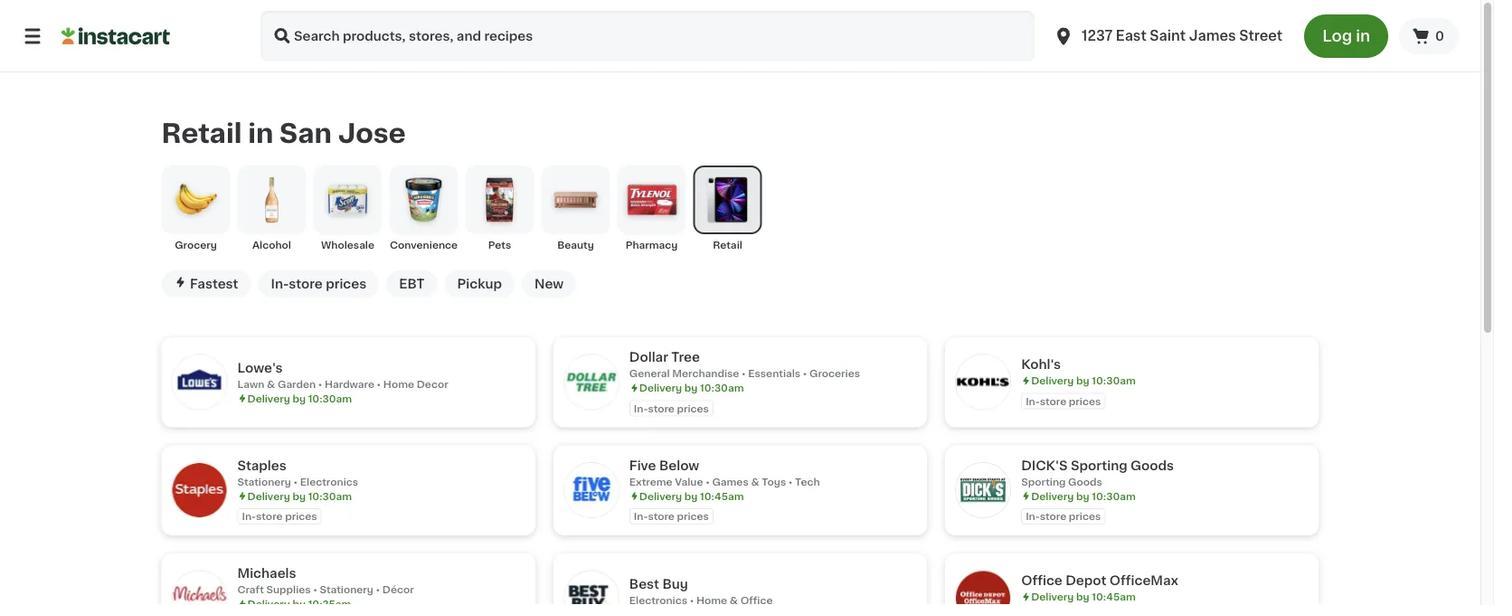 Task type: locate. For each thing, give the bounding box(es) containing it.
in inside main content
[[248, 120, 274, 146]]

decor
[[417, 379, 448, 389]]

1 horizontal spatial &
[[751, 477, 760, 487]]

by for five below
[[685, 491, 698, 501]]

in- down alcohol at the left top of the page
[[271, 278, 289, 290]]

by for dick's sporting goods
[[1077, 491, 1090, 501]]

delivery for dick's sporting goods
[[1032, 491, 1074, 501]]

delivery by 10:30am down dick's sporting goods sporting goods
[[1032, 491, 1136, 501]]

delivery by 10:30am down merchandise on the bottom
[[640, 383, 744, 393]]

in-store prices for five
[[634, 512, 709, 522]]

five
[[630, 459, 657, 472]]

merchandise
[[673, 369, 740, 379]]

delivery by 10:45am down value
[[640, 491, 744, 501]]

prices down staples stationery • electronics
[[285, 512, 317, 522]]

0 vertical spatial in
[[1357, 29, 1371, 44]]

1237 east saint james street
[[1082, 29, 1283, 43]]

2 1237 east saint james street button from the left
[[1053, 11, 1283, 62]]

10:30am
[[1092, 376, 1136, 386], [700, 383, 744, 393], [308, 394, 352, 404], [308, 491, 352, 501], [1092, 491, 1136, 501]]

0
[[1436, 30, 1445, 43]]

1 horizontal spatial retail
[[713, 240, 743, 250]]

fastest button
[[162, 270, 251, 298]]

in-
[[271, 278, 289, 290], [1026, 396, 1040, 406], [634, 403, 648, 413], [242, 512, 256, 522], [634, 512, 648, 522], [1026, 512, 1040, 522]]

& inside lowe's lawn & garden • hardware • home decor
[[267, 379, 275, 389]]

electronics
[[300, 477, 358, 487]]

delivery down extreme
[[640, 491, 682, 501]]

in-store prices down wholesale
[[271, 278, 367, 290]]

& left toys
[[751, 477, 760, 487]]

kohl's
[[1022, 358, 1062, 371]]

in right log
[[1357, 29, 1371, 44]]

& inside five below extreme value • games & toys • tech
[[751, 477, 760, 487]]

five below image
[[564, 463, 619, 518]]

• left electronics at the left of page
[[294, 477, 298, 487]]

best buy
[[630, 578, 688, 591]]

prices up dick's sporting goods sporting goods
[[1069, 396, 1101, 406]]

officemax
[[1110, 574, 1179, 587]]

stationery down staples
[[238, 477, 291, 487]]

retail right pharmacy
[[713, 240, 743, 250]]

0 horizontal spatial delivery by 10:45am
[[640, 491, 744, 501]]

prices down value
[[677, 512, 709, 522]]

store down dick's
[[1040, 512, 1067, 522]]

best buy link
[[554, 554, 928, 605]]

by for dollar tree
[[685, 383, 698, 393]]

prices
[[326, 278, 367, 290], [1069, 396, 1101, 406], [677, 403, 709, 413], [285, 512, 317, 522], [677, 512, 709, 522], [1069, 512, 1101, 522]]

store down general
[[648, 403, 675, 413]]

0 vertical spatial 10:45am
[[700, 491, 744, 501]]

décor
[[383, 585, 414, 595]]

in-store prices down general
[[634, 403, 709, 413]]

store down staples
[[256, 512, 283, 522]]

• inside staples stationery • electronics
[[294, 477, 298, 487]]

prices for staples
[[285, 512, 317, 522]]

convenience button
[[390, 165, 458, 252]]

1 horizontal spatial 10:45am
[[1092, 592, 1136, 602]]

in-store prices for staples
[[242, 512, 317, 522]]

grocery
[[175, 240, 217, 250]]

prices inside the in-store prices button
[[326, 278, 367, 290]]

sporting
[[1071, 459, 1128, 472], [1022, 477, 1066, 487]]

pets button
[[466, 165, 534, 252]]

0 horizontal spatial in
[[248, 120, 274, 146]]

groceries
[[810, 369, 861, 379]]

in- down extreme
[[634, 512, 648, 522]]

essentials
[[749, 369, 801, 379]]

in left san
[[248, 120, 274, 146]]

by
[[1077, 376, 1090, 386], [685, 383, 698, 393], [293, 394, 306, 404], [293, 491, 306, 501], [685, 491, 698, 501], [1077, 491, 1090, 501], [1077, 592, 1090, 602]]

1 horizontal spatial goods
[[1131, 459, 1175, 472]]

None search field
[[261, 11, 1035, 62]]

•
[[742, 369, 746, 379], [803, 369, 807, 379], [318, 379, 322, 389], [377, 379, 381, 389], [294, 477, 298, 487], [706, 477, 710, 487], [789, 477, 793, 487], [313, 585, 317, 595], [376, 585, 380, 595]]

1 vertical spatial goods
[[1069, 477, 1103, 487]]

delivery by 10:30am
[[1032, 376, 1136, 386], [640, 383, 744, 393], [247, 394, 352, 404], [247, 491, 352, 501], [1032, 491, 1136, 501]]

craft
[[238, 585, 264, 595]]

in
[[1357, 29, 1371, 44], [248, 120, 274, 146]]

10:45am down games
[[700, 491, 744, 501]]

office depot officemax
[[1022, 574, 1179, 587]]

alcohol button
[[238, 165, 306, 252]]

1 vertical spatial &
[[751, 477, 760, 487]]

1 horizontal spatial sporting
[[1071, 459, 1128, 472]]

0 horizontal spatial retail
[[162, 120, 242, 146]]

delivery for lowe's
[[247, 394, 290, 404]]

0 horizontal spatial 10:45am
[[700, 491, 744, 501]]

store for dick's
[[1040, 512, 1067, 522]]

tech
[[795, 477, 820, 487]]

sporting right dick's
[[1071, 459, 1128, 472]]

delivery down lawn
[[247, 394, 290, 404]]

in inside button
[[1357, 29, 1371, 44]]

1 vertical spatial 10:45am
[[1092, 592, 1136, 602]]

store down alcohol at the left top of the page
[[289, 278, 323, 290]]

street
[[1240, 29, 1283, 43]]

in- down general
[[634, 403, 648, 413]]

best
[[630, 578, 660, 591]]

retail up grocery button
[[162, 120, 242, 146]]

0 horizontal spatial goods
[[1069, 477, 1103, 487]]

in-store prices
[[271, 278, 367, 290], [1026, 396, 1101, 406], [634, 403, 709, 413], [242, 512, 317, 522], [634, 512, 709, 522], [1026, 512, 1101, 522]]

goods
[[1131, 459, 1175, 472], [1069, 477, 1103, 487]]

prices down merchandise on the bottom
[[677, 403, 709, 413]]

store for dollar
[[648, 403, 675, 413]]

new
[[535, 278, 564, 290]]

james
[[1190, 29, 1237, 43]]

store
[[289, 278, 323, 290], [1040, 396, 1067, 406], [648, 403, 675, 413], [256, 512, 283, 522], [648, 512, 675, 522], [1040, 512, 1067, 522]]

10:30am for staples
[[308, 491, 352, 501]]

1 vertical spatial stationery
[[320, 585, 374, 595]]

in-store prices down staples stationery • electronics
[[242, 512, 317, 522]]

store down kohl's on the right bottom
[[1040, 396, 1067, 406]]

in- for dick's sporting goods
[[1026, 512, 1040, 522]]

prices for dick's sporting goods
[[1069, 512, 1101, 522]]

prices down dick's sporting goods sporting goods
[[1069, 512, 1101, 522]]

1 vertical spatial retail
[[713, 240, 743, 250]]

delivery by 10:30am down garden
[[247, 394, 352, 404]]

store for five
[[648, 512, 675, 522]]

1 horizontal spatial stationery
[[320, 585, 374, 595]]

0 horizontal spatial sporting
[[1022, 477, 1066, 487]]

instacart logo image
[[62, 25, 170, 47]]

pickup
[[457, 278, 502, 290]]

0 vertical spatial retail
[[162, 120, 242, 146]]

10:45am down office depot officemax
[[1092, 592, 1136, 602]]

delivery down dick's
[[1032, 491, 1074, 501]]

store down extreme
[[648, 512, 675, 522]]

wholesale button
[[314, 165, 382, 252]]

0 vertical spatial &
[[267, 379, 275, 389]]

value
[[675, 477, 704, 487]]

delivery by 10:45am
[[640, 491, 744, 501], [1032, 592, 1136, 602]]

dollar tree image
[[564, 355, 619, 410]]

0 vertical spatial stationery
[[238, 477, 291, 487]]

retail in san jose
[[162, 120, 406, 146]]

• left groceries
[[803, 369, 807, 379]]

san
[[280, 120, 332, 146]]

michaels image
[[172, 572, 227, 605]]

michaels craft supplies • stationery • décor
[[238, 567, 414, 595]]

in-store prices down dick's
[[1026, 512, 1101, 522]]

below
[[660, 459, 700, 472]]

1 vertical spatial delivery by 10:45am
[[1032, 592, 1136, 602]]

0 vertical spatial goods
[[1131, 459, 1175, 472]]

delivery down general
[[640, 383, 682, 393]]

&
[[267, 379, 275, 389], [751, 477, 760, 487]]

retail for retail
[[713, 240, 743, 250]]

in- for five below
[[634, 512, 648, 522]]

ebt button
[[387, 270, 437, 298]]

stationery
[[238, 477, 291, 487], [320, 585, 374, 595]]

dollar
[[630, 351, 669, 364]]

in- down staples
[[242, 512, 256, 522]]

prices down wholesale
[[326, 278, 367, 290]]

0 vertical spatial delivery by 10:45am
[[640, 491, 744, 501]]

delivery by 10:30am down kohl's on the right bottom
[[1032, 376, 1136, 386]]

stationery left décor
[[320, 585, 374, 595]]

buy
[[663, 578, 688, 591]]

general
[[630, 369, 670, 379]]

1 horizontal spatial delivery by 10:45am
[[1032, 592, 1136, 602]]

retail
[[162, 120, 242, 146], [713, 240, 743, 250]]

in-store prices down value
[[634, 512, 709, 522]]

1 horizontal spatial in
[[1357, 29, 1371, 44]]

1 vertical spatial sporting
[[1022, 477, 1066, 487]]

by for staples
[[293, 491, 306, 501]]

retail inside button
[[713, 240, 743, 250]]

0 vertical spatial sporting
[[1071, 459, 1128, 472]]

pickup button
[[445, 270, 515, 298]]

delivery by 10:30am for staples
[[247, 491, 352, 501]]

extreme
[[630, 477, 673, 487]]

delivery
[[1032, 376, 1074, 386], [640, 383, 682, 393], [247, 394, 290, 404], [247, 491, 290, 501], [640, 491, 682, 501], [1032, 491, 1074, 501], [1032, 592, 1074, 602]]

0 horizontal spatial &
[[267, 379, 275, 389]]

beauty
[[558, 240, 594, 250]]

log in button
[[1305, 14, 1389, 58]]

1237 east saint james street button
[[1043, 11, 1294, 62], [1053, 11, 1283, 62]]

delivery down staples
[[247, 491, 290, 501]]

in for log
[[1357, 29, 1371, 44]]

in- down dick's
[[1026, 512, 1040, 522]]

pets
[[488, 240, 511, 250]]

tree
[[672, 351, 700, 364]]

1237
[[1082, 29, 1113, 43]]

delivery by 10:45am down depot on the bottom of the page
[[1032, 592, 1136, 602]]

• right value
[[706, 477, 710, 487]]

store for staples
[[256, 512, 283, 522]]

& down lowe's
[[267, 379, 275, 389]]

10:45am
[[700, 491, 744, 501], [1092, 592, 1136, 602]]

office
[[1022, 574, 1063, 587]]

1 vertical spatial in
[[248, 120, 274, 146]]

10:30am for lowe's
[[308, 394, 352, 404]]

sporting down dick's
[[1022, 477, 1066, 487]]

retail in san jose main content
[[0, 72, 1481, 605]]

0 horizontal spatial stationery
[[238, 477, 291, 487]]

best buy image
[[564, 572, 619, 605]]

delivery by 10:30am down staples stationery • electronics
[[247, 491, 352, 501]]

dick's sporting goods image
[[957, 463, 1011, 518]]

pharmacy
[[626, 240, 678, 250]]

• right toys
[[789, 477, 793, 487]]

• left décor
[[376, 585, 380, 595]]



Task type: vqa. For each thing, say whether or not it's contained in the screenshot.


Task type: describe. For each thing, give the bounding box(es) containing it.
in-store prices button
[[258, 270, 379, 298]]

Search field
[[261, 11, 1035, 62]]

log in
[[1323, 29, 1371, 44]]

games
[[712, 477, 749, 487]]

1 1237 east saint james street button from the left
[[1043, 11, 1294, 62]]

wholesale
[[321, 240, 375, 250]]

office depot officemax image
[[957, 572, 1011, 605]]

prices for five below
[[677, 512, 709, 522]]

delivery down office
[[1032, 592, 1074, 602]]

ebt
[[399, 278, 425, 290]]

stationery inside "michaels craft supplies • stationery • décor"
[[320, 585, 374, 595]]

in- down kohl's on the right bottom
[[1026, 396, 1040, 406]]

home
[[384, 379, 414, 389]]

0 button
[[1400, 18, 1460, 54]]

prices for dollar tree
[[677, 403, 709, 413]]

five below extreme value • games & toys • tech
[[630, 459, 820, 487]]

in- for staples
[[242, 512, 256, 522]]

delivery by 10:30am for dick's sporting goods
[[1032, 491, 1136, 501]]

jose
[[338, 120, 406, 146]]

• left essentials
[[742, 369, 746, 379]]

grocery button
[[162, 165, 230, 252]]

pharmacy button
[[618, 165, 686, 252]]

east
[[1116, 29, 1147, 43]]

michaels
[[238, 567, 296, 580]]

log
[[1323, 29, 1353, 44]]

lawn
[[238, 379, 265, 389]]

delivery for dollar tree
[[640, 383, 682, 393]]

stationery inside staples stationery • electronics
[[238, 477, 291, 487]]

in-store prices down kohl's on the right bottom
[[1026, 396, 1101, 406]]

staples image
[[172, 463, 227, 518]]

staples stationery • electronics
[[238, 459, 358, 487]]

in for retail
[[248, 120, 274, 146]]

new button
[[522, 270, 577, 298]]

retail for retail in san jose
[[162, 120, 242, 146]]

lowe's lawn & garden • hardware • home decor
[[238, 362, 448, 389]]

in-store prices inside button
[[271, 278, 367, 290]]

delivery for five below
[[640, 491, 682, 501]]

hardware
[[325, 379, 375, 389]]

supplies
[[266, 585, 311, 595]]

depot
[[1066, 574, 1107, 587]]

• right supplies on the bottom left of page
[[313, 585, 317, 595]]

staples
[[238, 459, 287, 472]]

by for lowe's
[[293, 394, 306, 404]]

saint
[[1150, 29, 1186, 43]]

alcohol
[[253, 240, 291, 250]]

dollar tree general merchandise • essentials • groceries
[[630, 351, 861, 379]]

lowe's image
[[172, 355, 227, 410]]

in- inside the in-store prices button
[[271, 278, 289, 290]]

retail button
[[694, 165, 762, 252]]

• right garden
[[318, 379, 322, 389]]

kohl's image
[[957, 355, 1011, 410]]

• left home
[[377, 379, 381, 389]]

dick's
[[1022, 459, 1068, 472]]

10:30am for dollar tree
[[700, 383, 744, 393]]

store inside the in-store prices button
[[289, 278, 323, 290]]

dick's sporting goods sporting goods
[[1022, 459, 1175, 487]]

lowe's
[[238, 362, 283, 374]]

in-store prices for dollar
[[634, 403, 709, 413]]

delivery for staples
[[247, 491, 290, 501]]

in- for dollar tree
[[634, 403, 648, 413]]

10:30am for dick's sporting goods
[[1092, 491, 1136, 501]]

convenience
[[390, 240, 458, 250]]

beauty button
[[542, 165, 610, 252]]

toys
[[762, 477, 787, 487]]

delivery by 10:30am for dollar tree
[[640, 383, 744, 393]]

delivery by 10:30am for lowe's
[[247, 394, 352, 404]]

garden
[[278, 379, 316, 389]]

fastest
[[190, 278, 238, 290]]

delivery down kohl's on the right bottom
[[1032, 376, 1074, 386]]

in-store prices for dick's
[[1026, 512, 1101, 522]]



